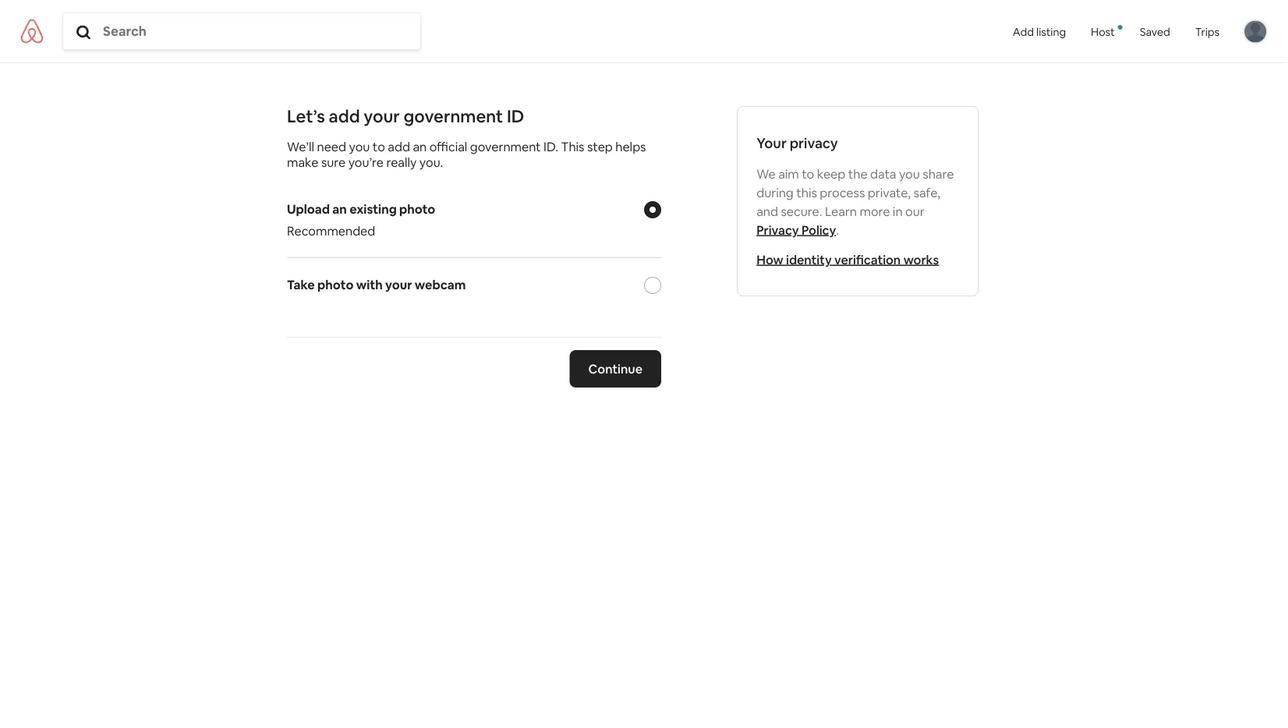 Task type: vqa. For each thing, say whether or not it's contained in the screenshot.
· inside 4.66 · 166 reviews
no



Task type: describe. For each thing, give the bounding box(es) containing it.
host button
[[1079, 0, 1127, 62]]

step
[[587, 138, 613, 154]]

an inside upload an existing photo recommended
[[332, 201, 347, 217]]

1 vertical spatial your
[[385, 276, 412, 292]]

works
[[904, 251, 939, 267]]

keep
[[817, 166, 846, 182]]

the
[[848, 166, 868, 182]]

aim
[[778, 166, 799, 182]]

sure
[[321, 154, 346, 170]]

share
[[923, 166, 954, 182]]

we aim to keep the data you share during this process private, safe, and secure. learn more in our privacy policy .
[[757, 166, 954, 238]]

helps
[[616, 138, 646, 154]]

to inside we aim to keep the data you share during this process private, safe, and secure. learn more in our privacy policy .
[[802, 166, 814, 182]]

take
[[287, 276, 315, 292]]

Search text field
[[103, 23, 417, 40]]

Take photo with your webcam radio
[[644, 277, 661, 294]]

how
[[757, 251, 783, 267]]

you inside we aim to keep the data you share during this process private, safe, and secure. learn more in our privacy policy .
[[899, 166, 920, 182]]

upload an existing photo recommended
[[287, 201, 435, 239]]

, has notifications image
[[1118, 25, 1123, 30]]

add
[[1013, 24, 1034, 39]]

0 vertical spatial government
[[404, 105, 503, 127]]

to inside the we'll need you to add an official government id. this step helps make sure you're really you.
[[373, 138, 385, 154]]

saved link
[[1127, 0, 1183, 62]]

let's
[[287, 105, 325, 127]]

continue button
[[570, 350, 661, 388]]

photo inside upload an existing photo recommended
[[399, 201, 435, 217]]

privacy
[[790, 134, 838, 152]]

0 horizontal spatial add
[[329, 105, 360, 127]]

listing
[[1036, 24, 1066, 39]]

we'll
[[287, 138, 314, 154]]

continue
[[588, 361, 643, 377]]

let's add your government id
[[287, 105, 524, 127]]

private,
[[868, 184, 911, 200]]

your
[[757, 134, 787, 152]]

more
[[860, 203, 890, 219]]

secure.
[[781, 203, 822, 219]]

add inside the we'll need you to add an official government id. this step helps make sure you're really you.
[[388, 138, 410, 154]]

process
[[820, 184, 865, 200]]

verification
[[834, 251, 901, 267]]

we'll need you to add an official government id. this step helps make sure you're really you.
[[287, 138, 646, 170]]

during
[[757, 184, 794, 200]]



Task type: locate. For each thing, give the bounding box(es) containing it.
to up this
[[802, 166, 814, 182]]

an up recommended
[[332, 201, 347, 217]]

saved
[[1140, 24, 1170, 39]]

you up safe,
[[899, 166, 920, 182]]

this
[[561, 138, 584, 154]]

government down id
[[470, 138, 541, 154]]

trips link
[[1183, 0, 1232, 62]]

0 vertical spatial an
[[413, 138, 427, 154]]

0 vertical spatial photo
[[399, 201, 435, 217]]

our
[[905, 203, 925, 219]]

0 vertical spatial to
[[373, 138, 385, 154]]

with
[[356, 276, 383, 292]]

make
[[287, 154, 318, 170]]

an
[[413, 138, 427, 154], [332, 201, 347, 217]]

need
[[317, 138, 346, 154]]

photo right existing
[[399, 201, 435, 217]]

government up official
[[404, 105, 503, 127]]

safe,
[[914, 184, 941, 200]]

existing
[[349, 201, 397, 217]]

your right with
[[385, 276, 412, 292]]

an left official
[[413, 138, 427, 154]]

None search field
[[63, 23, 420, 40]]

1 vertical spatial photo
[[317, 276, 354, 292]]

add listing
[[1013, 24, 1066, 39]]

1 vertical spatial you
[[899, 166, 920, 182]]

privacy
[[757, 222, 799, 238]]

0 vertical spatial add
[[329, 105, 360, 127]]

0 vertical spatial your
[[364, 105, 400, 127]]

photo left with
[[317, 276, 354, 292]]

1 horizontal spatial you
[[899, 166, 920, 182]]

you.
[[419, 154, 443, 170]]

0 horizontal spatial an
[[332, 201, 347, 217]]

how identity verification works button
[[757, 251, 939, 267]]

1 horizontal spatial add
[[388, 138, 410, 154]]

learn
[[825, 203, 857, 219]]

0 horizontal spatial you
[[349, 138, 370, 154]]

add
[[329, 105, 360, 127], [388, 138, 410, 154]]

.
[[836, 222, 839, 238]]

1 vertical spatial an
[[332, 201, 347, 217]]

1 horizontal spatial to
[[802, 166, 814, 182]]

how identity verification works
[[757, 251, 939, 267]]

photo
[[399, 201, 435, 217], [317, 276, 354, 292]]

0 horizontal spatial photo
[[317, 276, 354, 292]]

to left really
[[373, 138, 385, 154]]

you
[[349, 138, 370, 154], [899, 166, 920, 182]]

to
[[373, 138, 385, 154], [802, 166, 814, 182]]

1 horizontal spatial an
[[413, 138, 427, 154]]

you inside the we'll need you to add an official government id. this step helps make sure you're really you.
[[349, 138, 370, 154]]

identity
[[786, 251, 832, 267]]

webcam
[[415, 276, 466, 292]]

1 vertical spatial to
[[802, 166, 814, 182]]

government
[[404, 105, 503, 127], [470, 138, 541, 154]]

an inside the we'll need you to add an official government id. this step helps make sure you're really you.
[[413, 138, 427, 154]]

add down let's add your government id
[[388, 138, 410, 154]]

you right the need
[[349, 138, 370, 154]]

0 vertical spatial you
[[349, 138, 370, 154]]

upload
[[287, 201, 330, 217]]

policy
[[802, 222, 836, 238]]

1 vertical spatial government
[[470, 138, 541, 154]]

and
[[757, 203, 778, 219]]

add up the need
[[329, 105, 360, 127]]

id
[[507, 105, 524, 127]]

official
[[429, 138, 467, 154]]

your privacy
[[757, 134, 838, 152]]

take photo with your webcam
[[287, 276, 466, 292]]

id.
[[544, 138, 558, 154]]

this
[[796, 184, 817, 200]]

host
[[1091, 24, 1115, 39]]

add listing link
[[1000, 0, 1079, 62]]

your
[[364, 105, 400, 127], [385, 276, 412, 292]]

you're
[[348, 154, 384, 170]]

government inside the we'll need you to add an official government id. this step helps make sure you're really you.
[[470, 138, 541, 154]]

1 vertical spatial add
[[388, 138, 410, 154]]

0 horizontal spatial to
[[373, 138, 385, 154]]

recommended
[[287, 223, 375, 239]]

trips
[[1195, 24, 1220, 39]]

really
[[386, 154, 417, 170]]

in
[[893, 203, 903, 219]]

1 horizontal spatial photo
[[399, 201, 435, 217]]

mateo's account image
[[1245, 21, 1266, 42]]

None radio
[[644, 201, 661, 218]]

we
[[757, 166, 776, 182]]

your up you're
[[364, 105, 400, 127]]

privacy policy link
[[757, 222, 836, 238]]

data
[[870, 166, 896, 182]]



